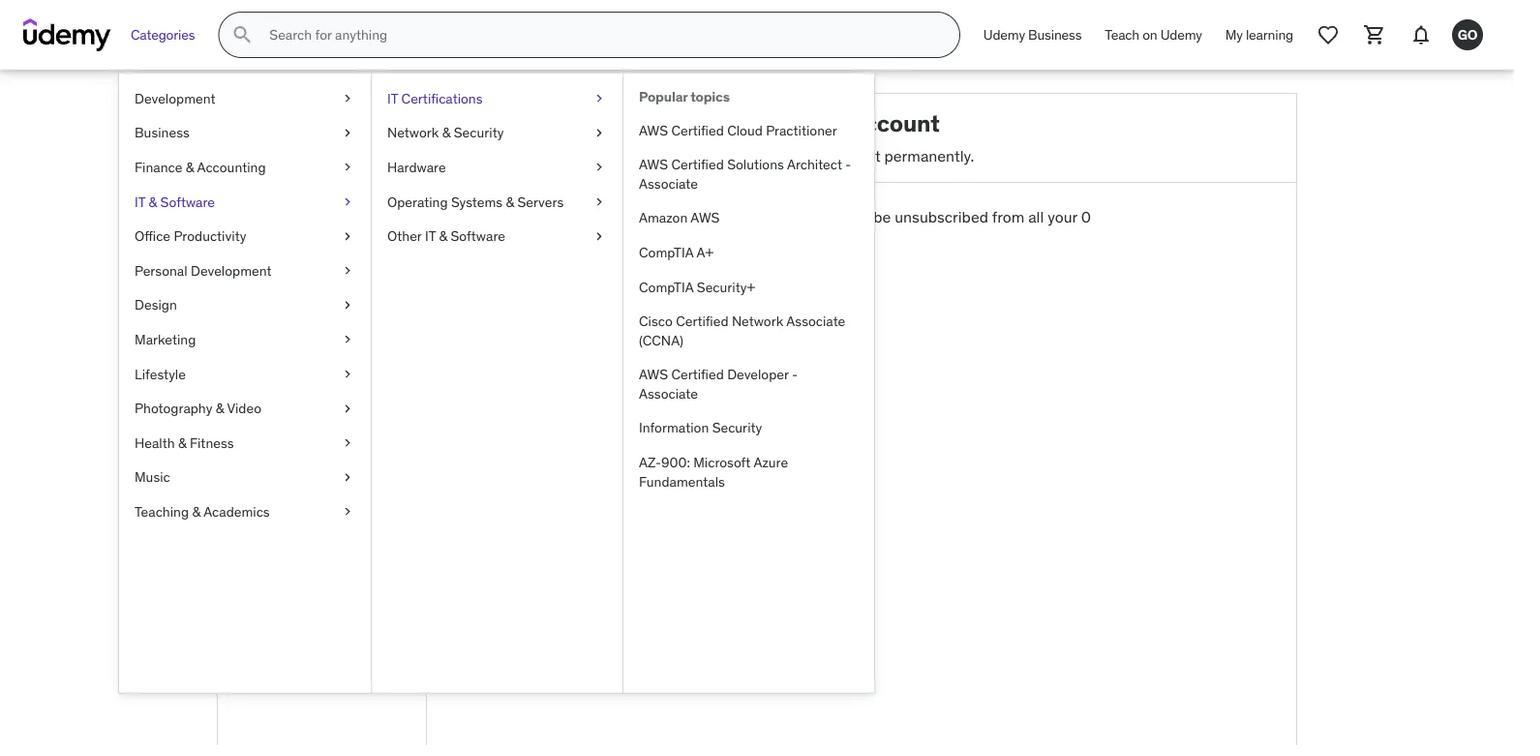 Task type: locate. For each thing, give the bounding box(es) containing it.
1 horizontal spatial it
[[387, 90, 398, 107]]

security inside account security subscriptions payment methods
[[294, 376, 351, 395]]

certified inside aws certified cloud practitioner link
[[671, 121, 724, 139]]

close up architect
[[784, 108, 845, 138]]

-
[[846, 156, 851, 173], [792, 366, 798, 384]]

0 horizontal spatial it
[[135, 193, 145, 210]]

will down amazon aws
[[663, 229, 685, 248]]

2 vertical spatial associate
[[639, 385, 698, 402]]

it inside it & software link
[[135, 193, 145, 210]]

0 horizontal spatial network
[[387, 124, 439, 141]]

business left teach
[[1028, 26, 1082, 43]]

0 horizontal spatial will
[[663, 229, 685, 248]]

0 vertical spatial it
[[387, 90, 398, 107]]

your for you
[[723, 207, 752, 227]]

xsmall image for network & security
[[592, 124, 607, 143]]

0 vertical spatial software
[[160, 193, 215, 210]]

0 horizontal spatial you
[[654, 207, 679, 227]]

0 vertical spatial associate
[[639, 175, 698, 192]]

2 you from the left
[[819, 207, 844, 227]]

0 vertical spatial go
[[1458, 26, 1478, 43]]

aws inside aws certified developer - associate
[[639, 366, 668, 384]]

1 vertical spatial -
[[792, 366, 798, 384]]

0 vertical spatial business
[[1028, 26, 1082, 43]]

& for fitness
[[178, 434, 186, 452]]

1 vertical spatial go
[[299, 148, 345, 187]]

accounting
[[197, 159, 266, 176]]

close
[[784, 108, 845, 138], [749, 146, 788, 165], [583, 278, 623, 298]]

cisco
[[639, 313, 673, 330]]

photography
[[135, 400, 212, 417]]

0 vertical spatial -
[[846, 156, 851, 173]]

go link
[[1445, 12, 1491, 58]]

& right teaching
[[192, 503, 201, 521]]

xsmall image inside it & software link
[[340, 192, 355, 211]]

aws up if
[[639, 156, 668, 173]]

1 vertical spatial comptia
[[639, 278, 694, 296]]

certified for cloud
[[671, 121, 724, 139]]

health
[[135, 434, 175, 452]]

solutions
[[727, 156, 784, 173]]

& up office on the top left
[[149, 193, 157, 210]]

certified down topics
[[671, 121, 724, 139]]

close for account
[[583, 278, 623, 298]]

0 horizontal spatial -
[[792, 366, 798, 384]]

close inside "button"
[[583, 278, 623, 298]]

permanently.
[[885, 146, 975, 165]]

security inside it certifications element
[[712, 420, 762, 437]]

& down certifications
[[442, 124, 451, 141]]

development down categories dropdown button
[[135, 90, 216, 107]]

1 vertical spatial will
[[663, 229, 685, 248]]

amazon aws
[[639, 209, 720, 227]]

xsmall image
[[592, 89, 607, 108], [340, 124, 355, 143], [592, 124, 607, 143], [340, 158, 355, 177], [592, 158, 607, 177], [592, 227, 607, 246], [340, 261, 355, 280], [340, 365, 355, 384], [340, 399, 355, 418], [340, 468, 355, 487], [340, 503, 355, 522]]

certified inside aws certified solutions architect - associate
[[671, 156, 724, 173]]

account down "practitioner"
[[825, 146, 881, 165]]

xsmall image left it certifications on the top
[[340, 89, 355, 108]]

it left certifications
[[387, 90, 398, 107]]

fundamentals
[[639, 473, 725, 490]]

certified inside aws certified developer - associate
[[671, 366, 724, 384]]

1 vertical spatial associate
[[787, 313, 846, 330]]

xsmall image
[[340, 89, 355, 108], [340, 192, 355, 211], [592, 192, 607, 211], [340, 227, 355, 246], [340, 296, 355, 315], [340, 330, 355, 349], [340, 434, 355, 453]]

account security link
[[218, 371, 426, 401]]

cisco certified network associate (ccna) link
[[624, 304, 874, 358]]

you
[[654, 207, 679, 227], [819, 207, 844, 227]]

xsmall image inside it certifications link
[[592, 89, 607, 108]]

development up view at the left top
[[191, 262, 272, 279]]

comptia for comptia security+
[[639, 278, 694, 296]]

submit search image
[[231, 23, 254, 46]]

0 horizontal spatial business
[[135, 124, 190, 141]]

1 horizontal spatial account
[[849, 108, 940, 138]]

account up 'permanently.'
[[849, 108, 940, 138]]

xsmall image inside hardware link
[[592, 158, 607, 177]]

network & security
[[387, 124, 504, 141]]

xsmall image inside finance & accounting link
[[340, 158, 355, 177]]

on
[[1143, 26, 1158, 43]]

1 vertical spatial network
[[732, 313, 784, 330]]

marketing
[[135, 331, 196, 348]]

1 horizontal spatial security
[[454, 124, 504, 141]]

your down "practitioner"
[[792, 146, 822, 165]]

software
[[160, 193, 215, 210], [451, 227, 505, 245]]

xsmall image for office productivity
[[340, 227, 355, 246]]

2 horizontal spatial security
[[712, 420, 762, 437]]

0 vertical spatial close
[[784, 108, 845, 138]]

photography & video link
[[119, 392, 371, 426]]

comptia down comptia a+
[[639, 278, 694, 296]]

1 vertical spatial security
[[294, 376, 351, 395]]

xsmall image inside music "link"
[[340, 468, 355, 487]]

design
[[135, 296, 177, 314]]

0 horizontal spatial account
[[233, 376, 291, 395]]

xsmall image inside 'office productivity' link
[[340, 227, 355, 246]]

0 horizontal spatial udemy
[[984, 26, 1025, 43]]

business inside business link
[[135, 124, 190, 141]]

it up office on the top left
[[135, 193, 145, 210]]

operating
[[387, 193, 448, 210]]

will
[[847, 207, 870, 227], [663, 229, 685, 248]]

popular
[[639, 88, 688, 106]]

amazon
[[639, 209, 688, 227]]

cloud
[[727, 121, 763, 139]]

certified for network
[[676, 313, 729, 330]]

aws certified solutions architect - associate
[[639, 156, 851, 192]]

systems
[[451, 193, 503, 210]]

go up gary orlando
[[299, 148, 345, 187]]

xsmall image for photography & video
[[340, 399, 355, 418]]

health & fitness
[[135, 434, 234, 452]]

1 vertical spatial close
[[749, 146, 788, 165]]

api
[[233, 523, 257, 543]]

your left 0 on the top right of page
[[1048, 207, 1078, 227]]

information
[[639, 420, 709, 437]]

1 vertical spatial business
[[135, 124, 190, 141]]

practitioner
[[766, 121, 837, 139]]

all
[[1029, 207, 1044, 227]]

security down it certifications link at top left
[[454, 124, 504, 141]]

& right other
[[439, 227, 448, 245]]

xsmall image for teaching & academics
[[340, 503, 355, 522]]

comptia a+
[[639, 244, 714, 261]]

aws down popular at top
[[639, 121, 668, 139]]

my
[[1226, 26, 1243, 43]]

you right if
[[654, 207, 679, 227]]

1 vertical spatial account
[[627, 278, 685, 298]]

associate up amazon
[[639, 175, 698, 192]]

go right notifications icon
[[1458, 26, 1478, 43]]

close account button
[[571, 265, 697, 312]]

1 horizontal spatial you
[[819, 207, 844, 227]]

& right finance
[[186, 159, 194, 176]]

close down the courses,
[[583, 278, 623, 298]]

xsmall image inside design link
[[340, 296, 355, 315]]

0 vertical spatial account
[[825, 146, 881, 165]]

& left video
[[216, 400, 224, 417]]

categories button
[[119, 12, 207, 58]]

xsmall image for it certifications
[[592, 89, 607, 108]]

associate up information
[[639, 385, 698, 402]]

certified down (ccna)
[[671, 366, 724, 384]]

0 horizontal spatial security
[[294, 376, 351, 395]]

will left be
[[847, 207, 870, 227]]

security+
[[697, 278, 755, 296]]

aws certified developer - associate link
[[624, 358, 874, 411]]

associate down comptia security+ link
[[787, 313, 846, 330]]

1 horizontal spatial -
[[846, 156, 851, 173]]

it & software
[[135, 193, 215, 210]]

xsmall image for other it & software
[[592, 227, 607, 246]]

your
[[792, 146, 822, 165], [723, 207, 752, 227], [1048, 207, 1078, 227]]

from
[[992, 207, 1025, 227]]

software up office productivity
[[160, 193, 215, 210]]

close
[[683, 207, 719, 227]]

certifications
[[401, 90, 483, 107]]

xsmall image for marketing
[[340, 330, 355, 349]]

comptia down amazon
[[639, 244, 694, 261]]

& right health
[[178, 434, 186, 452]]

xsmall image inside health & fitness link
[[340, 434, 355, 453]]

profile
[[316, 287, 360, 307]]

finance & accounting
[[135, 159, 266, 176]]

1 horizontal spatial software
[[451, 227, 505, 245]]

account up video
[[233, 376, 291, 395]]

aws inside aws certified solutions architect - associate
[[639, 156, 668, 173]]

xsmall image inside the marketing link
[[340, 330, 355, 349]]

close down cloud
[[749, 146, 788, 165]]

0 vertical spatial comptia
[[639, 244, 694, 261]]

1 horizontal spatial account
[[825, 146, 881, 165]]

- inside aws certified developer - associate
[[792, 366, 798, 384]]

xsmall image inside operating systems & servers link
[[592, 192, 607, 211]]

& for accounting
[[186, 159, 194, 176]]

wishlist image
[[1317, 23, 1340, 46]]

xsmall image for operating systems & servers
[[592, 192, 607, 211]]

xsmall image inside 'photography & video' link
[[340, 399, 355, 418]]

it certifications link
[[372, 81, 623, 116]]

associate inside aws certified solutions architect - associate
[[639, 175, 698, 192]]

business up finance
[[135, 124, 190, 141]]

certified down comptia security+
[[676, 313, 729, 330]]

certified
[[671, 121, 724, 139], [671, 156, 724, 173], [676, 313, 729, 330], [671, 366, 724, 384]]

xsmall image down orlando
[[340, 296, 355, 315]]

you up forever. on the top of the page
[[819, 207, 844, 227]]

warning:
[[571, 207, 638, 227]]

2 vertical spatial it
[[425, 227, 436, 245]]

it for it certifications
[[387, 90, 398, 107]]

certified up close
[[671, 156, 724, 173]]

view
[[233, 287, 266, 307]]

0 vertical spatial will
[[847, 207, 870, 227]]

xsmall image inside development link
[[340, 89, 355, 108]]

close account
[[583, 278, 685, 298]]

azure
[[754, 454, 788, 471]]

aws up lose
[[691, 209, 720, 227]]

account security subscriptions payment methods
[[233, 376, 359, 454]]

1 horizontal spatial will
[[847, 207, 870, 227]]

xsmall image inside network & security link
[[592, 124, 607, 143]]

2 vertical spatial close
[[583, 278, 623, 298]]

xsmall image inside business link
[[340, 124, 355, 143]]

xsmall image for personal development
[[340, 261, 355, 280]]

xsmall image inside personal development link
[[340, 261, 355, 280]]

your up access
[[723, 207, 752, 227]]

learning
[[1246, 26, 1294, 43]]

2 udemy from the left
[[1161, 26, 1202, 43]]

udemy image
[[23, 18, 111, 51]]

xsmall image down subscriptions link
[[340, 434, 355, 453]]

network up hardware
[[387, 124, 439, 141]]

0 vertical spatial account
[[849, 108, 940, 138]]

1 vertical spatial account
[[233, 376, 291, 395]]

productivity
[[174, 227, 246, 245]]

network down comptia security+ link
[[732, 313, 784, 330]]

your inside the "close account close your account permanently."
[[792, 146, 822, 165]]

xsmall image down profile
[[340, 330, 355, 349]]

0 vertical spatial security
[[454, 124, 504, 141]]

1 vertical spatial it
[[135, 193, 145, 210]]

2 horizontal spatial it
[[425, 227, 436, 245]]

0 horizontal spatial account
[[627, 278, 685, 298]]

forever.
[[773, 229, 824, 248]]

software down systems
[[451, 227, 505, 245]]

account
[[825, 146, 881, 165], [627, 278, 685, 298]]

xsmall image inside other it & software link
[[592, 227, 607, 246]]

- right architect
[[846, 156, 851, 173]]

photography & video
[[135, 400, 261, 417]]

business
[[1028, 26, 1082, 43], [135, 124, 190, 141]]

if you close your account, you will be unsubscribed from all your 0 courses, and will lose access forever.
[[571, 207, 1091, 248]]

security for account security subscriptions payment methods
[[294, 376, 351, 395]]

0 horizontal spatial go
[[299, 148, 345, 187]]

teach on udemy link
[[1094, 12, 1214, 58]]

it inside it certifications link
[[387, 90, 398, 107]]

security up 'microsoft'
[[712, 420, 762, 437]]

account,
[[756, 207, 815, 227]]

aws for aws certified solutions architect - associate
[[639, 156, 668, 173]]

xsmall image up orlando
[[340, 192, 355, 211]]

security up subscriptions link
[[294, 376, 351, 395]]

1 horizontal spatial network
[[732, 313, 784, 330]]

1 horizontal spatial your
[[792, 146, 822, 165]]

xsmall image for it & software
[[340, 192, 355, 211]]

0 horizontal spatial your
[[723, 207, 752, 227]]

1 comptia from the top
[[639, 244, 694, 261]]

2 vertical spatial security
[[712, 420, 762, 437]]

certified for solutions
[[671, 156, 724, 173]]

if
[[641, 207, 651, 227]]

teach on udemy
[[1105, 26, 1202, 43]]

aws for aws certified cloud practitioner
[[639, 121, 668, 139]]

xsmall image for health & fitness
[[340, 434, 355, 453]]

aws down (ccna)
[[639, 366, 668, 384]]

office productivity
[[135, 227, 246, 245]]

1 horizontal spatial business
[[1028, 26, 1082, 43]]

certified inside cisco certified network associate (ccna)
[[676, 313, 729, 330]]

xsmall image inside teaching & academics 'link'
[[340, 503, 355, 522]]

other
[[387, 227, 422, 245]]

account up cisco
[[627, 278, 685, 298]]

xsmall image up the courses,
[[592, 192, 607, 211]]

2 comptia from the top
[[639, 278, 694, 296]]

& inside 'link'
[[192, 503, 201, 521]]

- right developer
[[792, 366, 798, 384]]

1 horizontal spatial udemy
[[1161, 26, 1202, 43]]

video
[[227, 400, 261, 417]]

comptia
[[639, 244, 694, 261], [639, 278, 694, 296]]

& for video
[[216, 400, 224, 417]]

xsmall image inside lifestyle link
[[340, 365, 355, 384]]

office
[[135, 227, 170, 245]]

go
[[1458, 26, 1478, 43], [299, 148, 345, 187]]

it right other
[[425, 227, 436, 245]]

xsmall image left other
[[340, 227, 355, 246]]



Task type: vqa. For each thing, say whether or not it's contained in the screenshot.
training
no



Task type: describe. For each thing, give the bounding box(es) containing it.
be
[[874, 207, 891, 227]]

fitness
[[190, 434, 234, 452]]

teaching & academics link
[[119, 495, 371, 529]]

network & security link
[[372, 116, 623, 150]]

orlando
[[311, 240, 369, 260]]

microsoft
[[694, 454, 751, 471]]

xsmall image for development
[[340, 89, 355, 108]]

notifications image
[[1410, 23, 1433, 46]]

hardware link
[[372, 150, 623, 185]]

music
[[135, 469, 170, 486]]

az-
[[639, 454, 661, 471]]

my learning
[[1226, 26, 1294, 43]]

it & software link
[[119, 185, 371, 219]]

xsmall image for finance & accounting
[[340, 158, 355, 177]]

payment methods link
[[218, 430, 426, 460]]

Search for anything text field
[[266, 18, 936, 51]]

developer
[[727, 366, 789, 384]]

(ccna)
[[639, 332, 684, 349]]

a+
[[697, 244, 714, 261]]

associate inside cisco certified network associate (ccna)
[[787, 313, 846, 330]]

public
[[270, 287, 312, 307]]

& for software
[[149, 193, 157, 210]]

architect
[[787, 156, 842, 173]]

0 horizontal spatial software
[[160, 193, 215, 210]]

topics
[[691, 88, 730, 106]]

az-900: microsoft azure fundamentals link
[[624, 446, 874, 499]]

close for account
[[784, 108, 845, 138]]

personal
[[135, 262, 187, 279]]

account inside "button"
[[627, 278, 685, 298]]

aws certified cloud practitioner link
[[624, 113, 874, 148]]

1 udemy from the left
[[984, 26, 1025, 43]]

comptia for comptia a+
[[639, 244, 694, 261]]

design link
[[119, 288, 371, 323]]

operating systems & servers link
[[372, 185, 623, 219]]

& for security
[[442, 124, 451, 141]]

information security link
[[624, 411, 874, 446]]

gary orlando
[[275, 240, 369, 260]]

lose
[[689, 229, 717, 248]]

courses,
[[571, 229, 629, 248]]

associate inside aws certified developer - associate
[[639, 385, 698, 402]]

az-900: microsoft azure fundamentals
[[639, 454, 788, 490]]

1 vertical spatial development
[[191, 262, 272, 279]]

health & fitness link
[[119, 426, 371, 460]]

xsmall image for design
[[340, 296, 355, 315]]

udemy business link
[[972, 12, 1094, 58]]

xsmall image for business
[[340, 124, 355, 143]]

clients
[[261, 523, 307, 543]]

notifications link
[[218, 489, 426, 518]]

xsmall image for lifestyle
[[340, 365, 355, 384]]

servers
[[518, 193, 564, 210]]

teaching & academics
[[135, 503, 270, 521]]

1 you from the left
[[654, 207, 679, 227]]

hardware
[[387, 159, 446, 176]]

access
[[721, 229, 769, 248]]

personal development
[[135, 262, 272, 279]]

udemy business
[[984, 26, 1082, 43]]

comptia security+
[[639, 278, 755, 296]]

0 vertical spatial development
[[135, 90, 216, 107]]

lifestyle
[[135, 365, 186, 383]]

aws certified developer - associate
[[639, 366, 798, 402]]

xsmall image for hardware
[[592, 158, 607, 177]]

api clients link
[[218, 518, 426, 548]]

0 vertical spatial network
[[387, 124, 439, 141]]

academics
[[203, 503, 270, 521]]

comptia security+ link
[[624, 270, 874, 304]]

business inside udemy business link
[[1028, 26, 1082, 43]]

aws for aws certified developer - associate
[[639, 366, 668, 384]]

account inside the "close account close your account permanently."
[[825, 146, 881, 165]]

information security
[[639, 420, 762, 437]]

unsubscribed
[[895, 207, 989, 227]]

notifications api clients
[[233, 493, 321, 543]]

account inside account security subscriptions payment methods
[[233, 376, 291, 395]]

& left servers
[[506, 193, 514, 210]]

1 horizontal spatial go
[[1458, 26, 1478, 43]]

development link
[[119, 81, 371, 116]]

aws certified cloud practitioner
[[639, 121, 837, 139]]

finance
[[135, 159, 182, 176]]

0
[[1081, 207, 1091, 227]]

& for academics
[[192, 503, 201, 521]]

methods
[[298, 434, 359, 454]]

music link
[[119, 460, 371, 495]]

it inside other it & software link
[[425, 227, 436, 245]]

lifestyle link
[[119, 357, 371, 392]]

it certifications element
[[623, 74, 874, 693]]

account inside the "close account close your account permanently."
[[849, 108, 940, 138]]

amazon aws link
[[624, 201, 874, 235]]

it for it & software
[[135, 193, 145, 210]]

1 vertical spatial software
[[451, 227, 505, 245]]

office productivity link
[[119, 219, 371, 254]]

900:
[[661, 454, 690, 471]]

categories
[[131, 26, 195, 43]]

shopping cart with 0 items image
[[1363, 23, 1387, 46]]

2 horizontal spatial your
[[1048, 207, 1078, 227]]

your for account
[[792, 146, 822, 165]]

and
[[633, 229, 659, 248]]

- inside aws certified solutions architect - associate
[[846, 156, 851, 173]]

comptia a+ link
[[624, 235, 874, 270]]

view public profile
[[233, 287, 360, 307]]

finance & accounting link
[[119, 150, 371, 185]]

network inside cisco certified network associate (ccna)
[[732, 313, 784, 330]]

subscriptions
[[233, 405, 329, 425]]

xsmall image for music
[[340, 468, 355, 487]]

marketing link
[[119, 323, 371, 357]]

business link
[[119, 116, 371, 150]]

notifications
[[233, 493, 321, 513]]

certified for developer
[[671, 366, 724, 384]]

security for information security
[[712, 420, 762, 437]]

operating systems & servers
[[387, 193, 564, 210]]

subscriptions link
[[218, 401, 426, 430]]

view public profile link
[[218, 283, 426, 312]]

teach
[[1105, 26, 1140, 43]]



